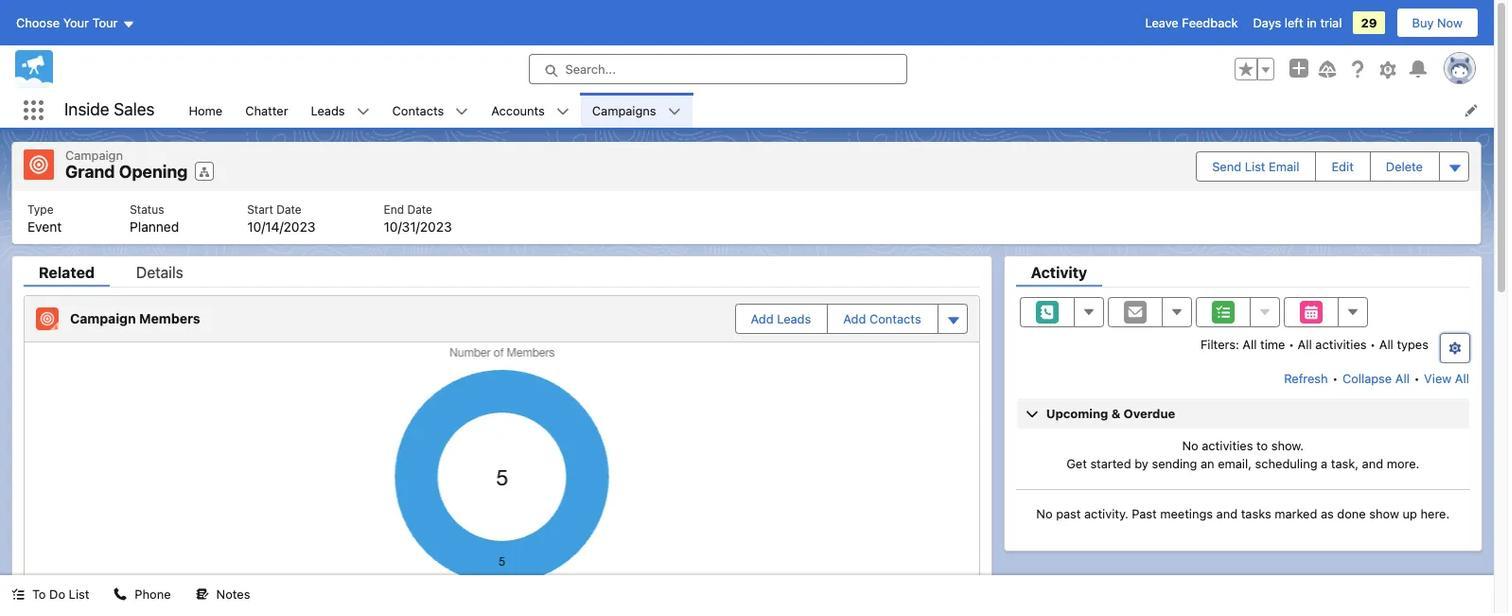 Task type: locate. For each thing, give the bounding box(es) containing it.
related
[[39, 264, 95, 281]]

add for add contacts
[[843, 311, 866, 326]]

planned
[[130, 218, 179, 234]]

activity.
[[1084, 506, 1129, 521]]

done
[[1337, 506, 1366, 521]]

• right "refresh" on the bottom right of the page
[[1332, 370, 1338, 386]]

days
[[1253, 15, 1281, 30]]

time
[[1260, 336, 1285, 351]]

and
[[1362, 456, 1383, 471], [1216, 506, 1238, 521]]

0 horizontal spatial activities
[[1202, 438, 1253, 453]]

date up 10/14/2023
[[277, 202, 302, 216]]

date inside start date 10/14/2023
[[277, 202, 302, 216]]

campaign down inside
[[65, 148, 123, 163]]

end date 10/31/2023
[[384, 202, 452, 234]]

1 horizontal spatial add
[[843, 311, 866, 326]]

1 horizontal spatial and
[[1362, 456, 1383, 471]]

sales
[[114, 100, 155, 119]]

2 add from the left
[[843, 311, 866, 326]]

activities up collapse
[[1315, 336, 1367, 351]]

notes
[[216, 587, 250, 602]]

accounts link
[[480, 93, 556, 128]]

list containing home
[[177, 93, 1494, 128]]

1 horizontal spatial text default image
[[195, 588, 209, 601]]

collapse all button
[[1342, 363, 1411, 393]]

1 add from the left
[[751, 311, 774, 326]]

chatter
[[245, 103, 288, 118]]

1 vertical spatial no
[[1036, 506, 1053, 521]]

to do list button
[[0, 575, 101, 613]]

1 date from the left
[[277, 202, 302, 216]]

0 horizontal spatial date
[[277, 202, 302, 216]]

date
[[277, 202, 302, 216], [407, 202, 432, 216]]

accounts list item
[[480, 93, 581, 128]]

to
[[1256, 438, 1268, 453]]

1 horizontal spatial contacts
[[869, 311, 921, 326]]

1 vertical spatial activities
[[1202, 438, 1253, 453]]

days left in trial
[[1253, 15, 1342, 30]]

campaign down related link
[[70, 310, 136, 326]]

list
[[177, 93, 1494, 128], [12, 191, 1481, 244]]

campaign
[[65, 148, 123, 163], [70, 310, 136, 326]]

1 vertical spatial and
[[1216, 506, 1238, 521]]

tasks
[[1241, 506, 1271, 521]]

1 vertical spatial leads
[[777, 311, 811, 326]]

and left 'tasks' at the bottom right of the page
[[1216, 506, 1238, 521]]

accounts
[[491, 103, 545, 118]]

1 horizontal spatial date
[[407, 202, 432, 216]]

home
[[189, 103, 223, 118]]

text default image inside to do list button
[[11, 588, 25, 601]]

phone
[[135, 587, 171, 602]]

refresh • collapse all • view all
[[1284, 370, 1469, 386]]

add contacts
[[843, 311, 921, 326]]

contacts list item
[[381, 93, 480, 128]]

event
[[27, 218, 62, 234]]

0 horizontal spatial no
[[1036, 506, 1053, 521]]

29
[[1361, 15, 1377, 30]]

text default image left to
[[11, 588, 25, 601]]

campaigns
[[592, 103, 656, 118]]

10/14/2023
[[247, 218, 316, 234]]

0 horizontal spatial list
[[69, 587, 89, 602]]

0 vertical spatial leads
[[311, 103, 345, 118]]

1 text default image from the left
[[11, 588, 25, 601]]

collapse
[[1343, 370, 1392, 386]]

choose your tour
[[16, 15, 118, 30]]

no inside no activities to show. get started by sending an email, scheduling a task, and more.
[[1182, 438, 1198, 453]]

no left past at right bottom
[[1036, 506, 1053, 521]]

to
[[32, 587, 46, 602]]

in
[[1307, 15, 1317, 30]]

leads
[[311, 103, 345, 118], [777, 311, 811, 326]]

no
[[1182, 438, 1198, 453], [1036, 506, 1053, 521]]

leads inside list item
[[311, 103, 345, 118]]

send list email button
[[1197, 152, 1315, 180]]

date for 10/31/2023
[[407, 202, 432, 216]]

all left time
[[1243, 336, 1257, 351]]

upcoming & overdue button
[[1017, 398, 1469, 428]]

0 vertical spatial list
[[177, 93, 1494, 128]]

all right collapse
[[1395, 370, 1410, 386]]

0 horizontal spatial add
[[751, 311, 774, 326]]

1 vertical spatial campaign
[[70, 310, 136, 326]]

no up sending
[[1182, 438, 1198, 453]]

buy
[[1412, 15, 1434, 30]]

0 vertical spatial no
[[1182, 438, 1198, 453]]

1 horizontal spatial list
[[1245, 159, 1265, 174]]

view all link
[[1423, 363, 1470, 393]]

show.
[[1271, 438, 1304, 453]]

0 vertical spatial list
[[1245, 159, 1265, 174]]

home link
[[177, 93, 234, 128]]

chatter link
[[234, 93, 299, 128]]

1 vertical spatial contacts
[[869, 311, 921, 326]]

past
[[1132, 506, 1157, 521]]

date up 10/31/2023
[[407, 202, 432, 216]]

no for activities
[[1182, 438, 1198, 453]]

scheduling
[[1255, 456, 1318, 471]]

0 horizontal spatial leads
[[311, 103, 345, 118]]

group
[[1235, 58, 1274, 80]]

1 horizontal spatial no
[[1182, 438, 1198, 453]]

past
[[1056, 506, 1081, 521]]

all left types
[[1379, 336, 1394, 351]]

0 vertical spatial campaign
[[65, 148, 123, 163]]

2 text default image from the left
[[195, 588, 209, 601]]

all
[[1243, 336, 1257, 351], [1298, 336, 1312, 351], [1379, 336, 1394, 351], [1395, 370, 1410, 386], [1455, 370, 1469, 386]]

contacts link
[[381, 93, 455, 128]]

members
[[139, 310, 200, 326]]

0 vertical spatial activities
[[1315, 336, 1367, 351]]

refresh
[[1284, 370, 1328, 386]]

text default image
[[11, 588, 25, 601], [195, 588, 209, 601]]

leads left 'add contacts' button
[[777, 311, 811, 326]]

0 horizontal spatial contacts
[[392, 103, 444, 118]]

0 vertical spatial and
[[1362, 456, 1383, 471]]

and right task,
[[1362, 456, 1383, 471]]

list containing event
[[12, 191, 1481, 244]]

activity link
[[1016, 264, 1102, 286]]

filters: all time • all activities • all types
[[1201, 336, 1429, 351]]

date inside the end date 10/31/2023
[[407, 202, 432, 216]]

leads right chatter link
[[311, 103, 345, 118]]

here.
[[1421, 506, 1450, 521]]

0 horizontal spatial and
[[1216, 506, 1238, 521]]

details link
[[121, 264, 198, 286]]

list for home "link" on the left of the page
[[12, 191, 1481, 244]]

0 vertical spatial contacts
[[392, 103, 444, 118]]

1 vertical spatial list
[[12, 191, 1481, 244]]

0 horizontal spatial text default image
[[11, 588, 25, 601]]

list right do
[[69, 587, 89, 602]]

feedback
[[1182, 15, 1238, 30]]

all right view
[[1455, 370, 1469, 386]]

1 horizontal spatial activities
[[1315, 336, 1367, 351]]

• left view
[[1414, 370, 1420, 386]]

activities up email,
[[1202, 438, 1253, 453]]

text default image inside "notes" button
[[195, 588, 209, 601]]

type
[[27, 202, 54, 216]]

leave feedback link
[[1145, 15, 1238, 30]]

refresh button
[[1283, 363, 1329, 393]]

2 date from the left
[[407, 202, 432, 216]]

add leads
[[751, 311, 811, 326]]

upcoming
[[1046, 405, 1108, 421]]

edit button
[[1317, 152, 1369, 180]]

1 horizontal spatial leads
[[777, 311, 811, 326]]

search... button
[[528, 54, 907, 84]]

• right time
[[1289, 336, 1294, 351]]

an
[[1201, 456, 1215, 471]]

add
[[751, 311, 774, 326], [843, 311, 866, 326]]

no for past
[[1036, 506, 1053, 521]]

buy now
[[1412, 15, 1463, 30]]

text default image left notes
[[195, 588, 209, 601]]

list right send
[[1245, 159, 1265, 174]]

no activities to show. get started by sending an email, scheduling a task, and more.
[[1067, 438, 1420, 471]]



Task type: describe. For each thing, give the bounding box(es) containing it.
send list email
[[1212, 159, 1299, 174]]

status
[[130, 202, 164, 216]]

get
[[1067, 456, 1087, 471]]

text default image for notes
[[195, 588, 209, 601]]

search...
[[565, 61, 616, 77]]

campaigns link
[[581, 93, 668, 128]]

campaign for campaign members
[[70, 310, 136, 326]]

choose your tour button
[[15, 8, 136, 38]]

edit
[[1332, 159, 1354, 174]]

email,
[[1218, 456, 1252, 471]]

add leads button
[[736, 304, 826, 333]]

leave
[[1145, 15, 1179, 30]]

contacts inside list item
[[392, 103, 444, 118]]

upcoming & overdue
[[1046, 405, 1175, 421]]

status planned
[[130, 202, 179, 234]]

delete button
[[1371, 152, 1438, 180]]

more.
[[1387, 456, 1420, 471]]

campaign for campaign
[[65, 148, 123, 163]]

do
[[49, 587, 65, 602]]

activity
[[1031, 264, 1087, 281]]

text default image for to do list
[[11, 588, 25, 601]]

details
[[136, 264, 183, 281]]

date for 10/14/2023
[[277, 202, 302, 216]]

leads inside button
[[777, 311, 811, 326]]

meetings
[[1160, 506, 1213, 521]]

left
[[1285, 15, 1303, 30]]

types
[[1397, 336, 1429, 351]]

a
[[1321, 456, 1328, 471]]

and inside no activities to show. get started by sending an email, scheduling a task, and more.
[[1362, 456, 1383, 471]]

grand
[[65, 162, 115, 182]]

filters:
[[1201, 336, 1239, 351]]

notes button
[[184, 575, 262, 613]]

to do list
[[32, 587, 89, 602]]

campaign members
[[70, 310, 200, 326]]

buy now button
[[1396, 8, 1479, 38]]

campaign members link
[[70, 310, 208, 327]]

contacts inside button
[[869, 311, 921, 326]]

inside sales
[[64, 100, 155, 119]]

list for leave feedback link
[[177, 93, 1494, 128]]

trial
[[1320, 15, 1342, 30]]

grand opening
[[65, 162, 188, 182]]

end
[[384, 202, 404, 216]]

&
[[1111, 405, 1121, 421]]

sending
[[1152, 456, 1197, 471]]

started
[[1090, 456, 1131, 471]]

activities inside no activities to show. get started by sending an email, scheduling a task, and more.
[[1202, 438, 1253, 453]]

choose
[[16, 15, 60, 30]]

delete
[[1386, 159, 1423, 174]]

no past activity. past meetings and tasks marked as done show up here.
[[1036, 506, 1450, 521]]

leads link
[[299, 93, 356, 128]]

add for add leads
[[751, 311, 774, 326]]

start date 10/14/2023
[[247, 202, 316, 234]]

opening
[[119, 162, 188, 182]]

now
[[1437, 15, 1463, 30]]

overdue
[[1124, 405, 1175, 421]]

email
[[1269, 159, 1299, 174]]

1 vertical spatial list
[[69, 587, 89, 602]]

your
[[63, 15, 89, 30]]

show
[[1369, 506, 1399, 521]]

start
[[247, 202, 273, 216]]

campaigns list item
[[581, 93, 692, 128]]

text default image
[[114, 588, 127, 601]]

tour
[[92, 15, 118, 30]]

related link
[[24, 264, 110, 286]]

up
[[1403, 506, 1417, 521]]

10/31/2023
[[384, 218, 452, 234]]

send
[[1212, 159, 1242, 174]]

add contacts button
[[828, 304, 936, 333]]

inside
[[64, 100, 109, 119]]

leave feedback
[[1145, 15, 1238, 30]]

phone button
[[103, 575, 182, 613]]

marked
[[1275, 506, 1317, 521]]

• up collapse all button
[[1370, 336, 1376, 351]]

leads list item
[[299, 93, 381, 128]]

all right time
[[1298, 336, 1312, 351]]

as
[[1321, 506, 1334, 521]]



Task type: vqa. For each thing, say whether or not it's contained in the screenshot.
Details
yes



